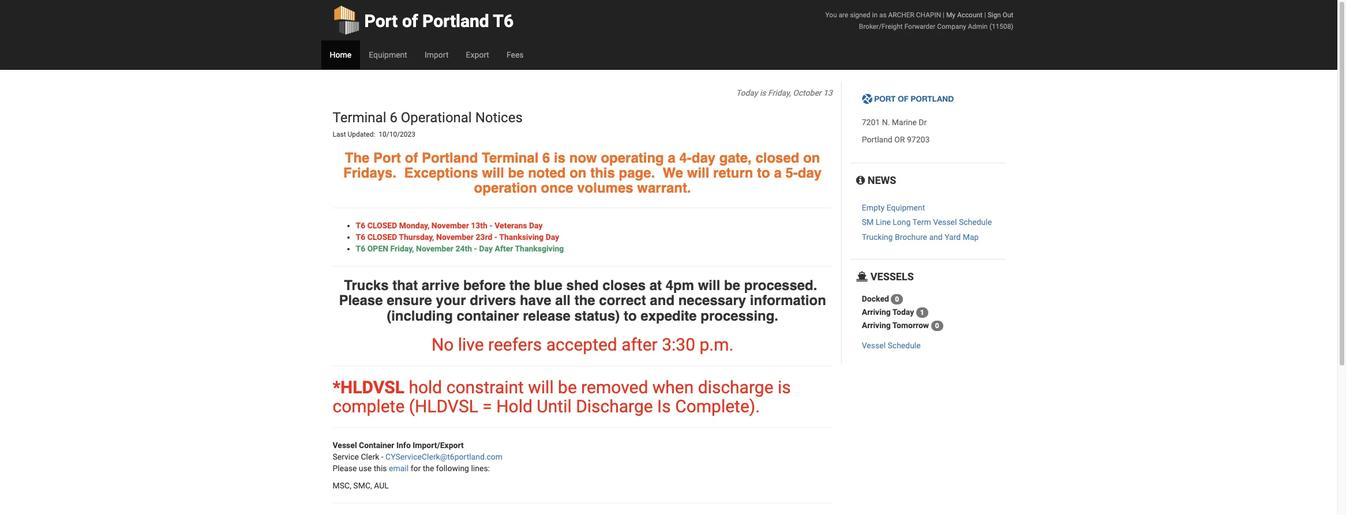 Task type: locate. For each thing, give the bounding box(es) containing it.
vessel schedule link
[[862, 341, 921, 350]]

brochure
[[895, 232, 927, 242]]

day left info circle icon
[[798, 165, 822, 181]]

on
[[803, 150, 820, 166], [570, 165, 587, 181]]

1 vertical spatial closed
[[367, 232, 397, 242]]

of up equipment dropdown button
[[402, 11, 418, 31]]

that
[[393, 277, 418, 294]]

1 vertical spatial of
[[405, 150, 418, 166]]

discharge
[[698, 377, 774, 398]]

4pm
[[666, 277, 694, 294]]

necessary
[[678, 293, 746, 309]]

0 vertical spatial is
[[760, 88, 766, 98]]

1 vertical spatial day
[[546, 232, 559, 242]]

0 horizontal spatial 6
[[390, 110, 398, 126]]

1 horizontal spatial to
[[757, 165, 770, 181]]

0 vertical spatial 6
[[390, 110, 398, 126]]

2 horizontal spatial day
[[546, 232, 559, 242]]

please inside vessel container info import/export service clerk - cyserviceclerk@t6portland.com please use this email for the following lines:
[[333, 464, 357, 473]]

will inside trucks that arrive before the blue shed closes at 4pm will be processed. please ensure your drivers have all the correct and necessary information (including container release status) to expedite processing.
[[698, 277, 720, 294]]

will right 4pm
[[698, 277, 720, 294]]

- right 13th
[[490, 221, 493, 230]]

schedule up map
[[959, 218, 992, 227]]

noted
[[528, 165, 566, 181]]

1 horizontal spatial vessel
[[862, 341, 886, 350]]

portland down terminal 6 operational notices last updated:  10/10/2023 at left top
[[422, 150, 478, 166]]

1 horizontal spatial equipment
[[887, 203, 925, 212]]

once
[[541, 180, 573, 196]]

be
[[508, 165, 524, 181], [724, 277, 740, 294], [558, 377, 577, 398]]

1 vertical spatial today
[[893, 307, 914, 317]]

|
[[943, 11, 945, 19], [984, 11, 986, 19]]

1 | from the left
[[943, 11, 945, 19]]

terminal up operation
[[482, 150, 539, 166]]

vessel up yard
[[933, 218, 957, 227]]

t6 up "fees" popup button
[[493, 11, 514, 31]]

november
[[432, 221, 469, 230], [436, 232, 474, 242], [416, 244, 454, 253]]

0 vertical spatial port
[[364, 11, 398, 31]]

day down 23rd
[[479, 244, 493, 253]]

0 vertical spatial please
[[339, 293, 383, 309]]

t6 up the 'trucks'
[[356, 232, 365, 242]]

0 vertical spatial portland
[[422, 11, 489, 31]]

arriving
[[862, 307, 891, 317], [862, 321, 891, 330]]

arriving up vessel schedule link
[[862, 321, 891, 330]]

import button
[[416, 40, 457, 69]]

be down accepted
[[558, 377, 577, 398]]

this
[[590, 165, 615, 181], [374, 464, 387, 473]]

exceptions
[[404, 165, 478, 181]]

home button
[[321, 40, 360, 69]]

6 inside terminal 6 operational notices last updated:  10/10/2023
[[390, 110, 398, 126]]

empty
[[862, 203, 885, 212]]

info
[[396, 441, 411, 450]]

0 vertical spatial friday,
[[768, 88, 791, 98]]

vessel
[[933, 218, 957, 227], [862, 341, 886, 350], [333, 441, 357, 450]]

1 closed from the top
[[367, 221, 397, 230]]

| left my
[[943, 11, 945, 19]]

to left 5-
[[757, 165, 770, 181]]

be inside trucks that arrive before the blue shed closes at 4pm will be processed. please ensure your drivers have all the correct and necessary information (including container release status) to expedite processing.
[[724, 277, 740, 294]]

- right clerk
[[381, 452, 384, 462]]

before
[[463, 277, 506, 294]]

have
[[520, 293, 551, 309]]

this inside vessel container info import/export service clerk - cyserviceclerk@t6portland.com please use this email for the following lines:
[[374, 464, 387, 473]]

0 vertical spatial be
[[508, 165, 524, 181]]

0 vertical spatial day
[[529, 221, 543, 230]]

this right once in the top of the page
[[590, 165, 615, 181]]

vessel up service
[[333, 441, 357, 450]]

be inside hold constraint will be removed when discharge is complete (hldvsl = hold until discharge is complete).
[[558, 377, 577, 398]]

0 horizontal spatial a
[[668, 150, 676, 166]]

0 vertical spatial schedule
[[959, 218, 992, 227]]

1 vertical spatial port
[[373, 150, 401, 166]]

vessel for vessel container info import/export service clerk - cyserviceclerk@t6portland.com please use this email for the following lines:
[[333, 441, 357, 450]]

operation
[[474, 180, 537, 196]]

is
[[657, 396, 671, 417]]

0 horizontal spatial day
[[692, 150, 716, 166]]

terminal up the last
[[333, 110, 386, 126]]

0 vertical spatial this
[[590, 165, 615, 181]]

0 horizontal spatial schedule
[[888, 341, 921, 350]]

port of portland t6
[[364, 11, 514, 31]]

vessel for vessel schedule
[[862, 341, 886, 350]]

a left 4-
[[668, 150, 676, 166]]

n.
[[882, 118, 890, 127]]

0 vertical spatial arriving
[[862, 307, 891, 317]]

24th
[[456, 244, 472, 253]]

2 vertical spatial portland
[[422, 150, 478, 166]]

13th
[[471, 221, 488, 230]]

tomorrow
[[893, 321, 929, 330]]

signed
[[850, 11, 871, 19]]

drivers
[[470, 293, 516, 309]]

return
[[713, 165, 753, 181]]

t6 closed monday, november 13th - veterans day t6 closed thursday, november 23rd - thanksiving day t6 open friday, november 24th - day after thanksgiving
[[356, 221, 564, 253]]

will inside hold constraint will be removed when discharge is complete (hldvsl = hold until discharge is complete).
[[528, 377, 554, 398]]

1 arriving from the top
[[862, 307, 891, 317]]

0 horizontal spatial on
[[570, 165, 587, 181]]

ship image
[[856, 272, 868, 282]]

=
[[483, 396, 492, 417]]

this inside the port of portland terminal 6 is now operating a 4-day gate, closed on fridays .  exceptions will be noted on this page.  we will return to a 5-day operation once volumes warrant.
[[590, 165, 615, 181]]

hold
[[409, 377, 442, 398]]

yard
[[945, 232, 961, 242]]

1 horizontal spatial this
[[590, 165, 615, 181]]

1 vertical spatial and
[[650, 293, 675, 309]]

vessel inside vessel container info import/export service clerk - cyserviceclerk@t6portland.com please use this email for the following lines:
[[333, 441, 357, 450]]

2 horizontal spatial vessel
[[933, 218, 957, 227]]

account
[[957, 11, 983, 19]]

0 horizontal spatial today
[[736, 88, 758, 98]]

6 up once in the top of the page
[[542, 150, 550, 166]]

port
[[364, 11, 398, 31], [373, 150, 401, 166]]

1 vertical spatial please
[[333, 464, 357, 473]]

archer
[[888, 11, 915, 19]]

discharge
[[576, 396, 653, 417]]

will
[[482, 165, 504, 181], [687, 165, 710, 181], [698, 277, 720, 294], [528, 377, 554, 398]]

0 right tomorrow
[[935, 322, 939, 330]]

1 horizontal spatial 0
[[935, 322, 939, 330]]

the right for
[[423, 464, 434, 473]]

friday,
[[768, 88, 791, 98], [390, 244, 414, 253]]

0 horizontal spatial and
[[650, 293, 675, 309]]

please down service
[[333, 464, 357, 473]]

10/10/2023
[[379, 131, 416, 139]]

is right discharge
[[778, 377, 791, 398]]

no live reefers accepted after 3:30 p.m.
[[432, 335, 734, 355]]

5-
[[786, 165, 798, 181]]

today
[[736, 88, 758, 98], [893, 307, 914, 317]]

constraint
[[446, 377, 524, 398]]

1 horizontal spatial schedule
[[959, 218, 992, 227]]

0 horizontal spatial |
[[943, 11, 945, 19]]

we
[[663, 165, 683, 181]]

2 vertical spatial day
[[479, 244, 493, 253]]

is left 'october'
[[760, 88, 766, 98]]

1 vertical spatial friday,
[[390, 244, 414, 253]]

the left blue at the bottom of page
[[510, 277, 530, 294]]

2 vertical spatial november
[[416, 244, 454, 253]]

out
[[1003, 11, 1014, 19]]

0 horizontal spatial the
[[423, 464, 434, 473]]

day up thanksiving
[[529, 221, 543, 230]]

and right correct
[[650, 293, 675, 309]]

2 vertical spatial vessel
[[333, 441, 357, 450]]

2 horizontal spatial be
[[724, 277, 740, 294]]

0 vertical spatial and
[[929, 232, 943, 242]]

0 horizontal spatial this
[[374, 464, 387, 473]]

0 horizontal spatial vessel
[[333, 441, 357, 450]]

day left the gate,
[[692, 150, 716, 166]]

port up equipment dropdown button
[[364, 11, 398, 31]]

1 vertical spatial is
[[554, 150, 566, 166]]

forwarder
[[905, 23, 936, 31]]

2 horizontal spatial the
[[575, 293, 595, 309]]

removed
[[581, 377, 648, 398]]

1 horizontal spatial and
[[929, 232, 943, 242]]

1 horizontal spatial is
[[760, 88, 766, 98]]

2 vertical spatial is
[[778, 377, 791, 398]]

1 horizontal spatial |
[[984, 11, 986, 19]]

be left noted
[[508, 165, 524, 181]]

1 horizontal spatial 6
[[542, 150, 550, 166]]

this right use
[[374, 464, 387, 473]]

of down 10/10/2023
[[405, 150, 418, 166]]

0 horizontal spatial friday,
[[390, 244, 414, 253]]

0 horizontal spatial 0
[[895, 296, 899, 304]]

to inside the port of portland terminal 6 is now operating a 4-day gate, closed on fridays .  exceptions will be noted on this page.  we will return to a 5-day operation once volumes warrant.
[[757, 165, 770, 181]]

equipment up 'long'
[[887, 203, 925, 212]]

please left that
[[339, 293, 383, 309]]

term
[[913, 218, 931, 227]]

-
[[490, 221, 493, 230], [494, 232, 498, 242], [474, 244, 477, 253], [381, 452, 384, 462]]

0 vertical spatial equipment
[[369, 50, 407, 59]]

0 vertical spatial terminal
[[333, 110, 386, 126]]

to up after
[[624, 308, 637, 324]]

1 vertical spatial portland
[[862, 135, 893, 144]]

a
[[668, 150, 676, 166], [774, 165, 782, 181]]

vessel schedule
[[862, 341, 921, 350]]

fees
[[507, 50, 524, 59]]

warrant.
[[637, 180, 691, 196]]

will down reefers
[[528, 377, 554, 398]]

1 horizontal spatial a
[[774, 165, 782, 181]]

1 vertical spatial arriving
[[862, 321, 891, 330]]

1 horizontal spatial friday,
[[768, 88, 791, 98]]

please inside trucks that arrive before the blue shed closes at 4pm will be processed. please ensure your drivers have all the correct and necessary information (including container release status) to expedite processing.
[[339, 293, 383, 309]]

1 vertical spatial be
[[724, 277, 740, 294]]

on right 5-
[[803, 150, 820, 166]]

msc,
[[333, 481, 351, 490]]

0 horizontal spatial to
[[624, 308, 637, 324]]

0 vertical spatial closed
[[367, 221, 397, 230]]

1 vertical spatial 6
[[542, 150, 550, 166]]

friday, left 'october'
[[768, 88, 791, 98]]

portland inside the port of portland terminal 6 is now operating a 4-day gate, closed on fridays .  exceptions will be noted on this page.  we will return to a 5-day operation once volumes warrant.
[[422, 150, 478, 166]]

schedule inside empty equipment sm line long term vessel schedule trucking brochure and yard map
[[959, 218, 992, 227]]

1 vertical spatial schedule
[[888, 341, 921, 350]]

friday, inside t6 closed monday, november 13th - veterans day t6 closed thursday, november 23rd - thanksiving day t6 open friday, november 24th - day after thanksgiving
[[390, 244, 414, 253]]

0 horizontal spatial be
[[508, 165, 524, 181]]

1 vertical spatial equipment
[[887, 203, 925, 212]]

2 horizontal spatial is
[[778, 377, 791, 398]]

portland down 7201 in the top right of the page
[[862, 135, 893, 144]]

smc,
[[353, 481, 372, 490]]

is left now
[[554, 150, 566, 166]]

be up processing.
[[724, 277, 740, 294]]

trucking
[[862, 232, 893, 242]]

day
[[692, 150, 716, 166], [798, 165, 822, 181]]

of
[[402, 11, 418, 31], [405, 150, 418, 166]]

admin
[[968, 23, 988, 31]]

1 vertical spatial terminal
[[482, 150, 539, 166]]

fees button
[[498, 40, 532, 69]]

- right 24th
[[474, 244, 477, 253]]

1 vertical spatial vessel
[[862, 341, 886, 350]]

friday, down thursday,
[[390, 244, 414, 253]]

(11508)
[[990, 23, 1014, 31]]

my account link
[[946, 11, 983, 19]]

at
[[650, 277, 662, 294]]

6 up 10/10/2023
[[390, 110, 398, 126]]

1 vertical spatial to
[[624, 308, 637, 324]]

and left yard
[[929, 232, 943, 242]]

are
[[839, 11, 849, 19]]

reefers
[[488, 335, 542, 355]]

cyserviceclerk@t6portland.com link
[[386, 452, 503, 462]]

schedule down tomorrow
[[888, 341, 921, 350]]

day up thanksgiving
[[546, 232, 559, 242]]

email
[[389, 464, 409, 473]]

terminal inside the port of portland terminal 6 is now operating a 4-day gate, closed on fridays .  exceptions will be noted on this page.  we will return to a 5-day operation once volumes warrant.
[[482, 150, 539, 166]]

1 horizontal spatial the
[[510, 277, 530, 294]]

aul
[[374, 481, 389, 490]]

1 horizontal spatial terminal
[[482, 150, 539, 166]]

long
[[893, 218, 911, 227]]

equipment right home popup button
[[369, 50, 407, 59]]

until
[[537, 396, 572, 417]]

a left 5-
[[774, 165, 782, 181]]

| left sign
[[984, 11, 986, 19]]

0 vertical spatial today
[[736, 88, 758, 98]]

0 right 'docked' on the right of page
[[895, 296, 899, 304]]

trucks
[[344, 277, 389, 294]]

arriving down 'docked' on the right of page
[[862, 307, 891, 317]]

cyserviceclerk@t6portland.com
[[386, 452, 503, 462]]

0 horizontal spatial day
[[479, 244, 493, 253]]

0 vertical spatial vessel
[[933, 218, 957, 227]]

of inside the port of portland terminal 6 is now operating a 4-day gate, closed on fridays .  exceptions will be noted on this page.  we will return to a 5-day operation once volumes warrant.
[[405, 150, 418, 166]]

all
[[555, 293, 571, 309]]

vessel inside empty equipment sm line long term vessel schedule trucking brochure and yard map
[[933, 218, 957, 227]]

0 horizontal spatial equipment
[[369, 50, 407, 59]]

closes
[[603, 277, 646, 294]]

clerk
[[361, 452, 379, 462]]

information
[[750, 293, 826, 309]]

0 vertical spatial to
[[757, 165, 770, 181]]

the right all
[[575, 293, 595, 309]]

portland up import at the left of the page
[[422, 11, 489, 31]]

0 horizontal spatial is
[[554, 150, 566, 166]]

1 horizontal spatial today
[[893, 307, 914, 317]]

vessel down 'docked 0 arriving today 1 arriving tomorrow 0'
[[862, 341, 886, 350]]

on right noted
[[570, 165, 587, 181]]

port down 10/10/2023
[[373, 150, 401, 166]]

1 horizontal spatial be
[[558, 377, 577, 398]]

0 horizontal spatial terminal
[[333, 110, 386, 126]]

2 vertical spatial be
[[558, 377, 577, 398]]

1 vertical spatial this
[[374, 464, 387, 473]]



Task type: describe. For each thing, give the bounding box(es) containing it.
email link
[[389, 464, 409, 473]]

operating
[[601, 150, 664, 166]]

monday,
[[399, 221, 430, 230]]

empty equipment link
[[862, 203, 925, 212]]

volumes
[[577, 180, 633, 196]]

today is friday, october 13
[[736, 88, 833, 98]]

97203
[[907, 135, 930, 144]]

thursday,
[[399, 232, 434, 242]]

t6 left open
[[356, 244, 365, 253]]

13
[[824, 88, 833, 98]]

ensure
[[387, 293, 432, 309]]

docked 0 arriving today 1 arriving tomorrow 0
[[862, 294, 939, 330]]

0 vertical spatial 0
[[895, 296, 899, 304]]

port inside the port of portland terminal 6 is now operating a 4-day gate, closed on fridays .  exceptions will be noted on this page.  we will return to a 5-day operation once volumes warrant.
[[373, 150, 401, 166]]

in
[[872, 11, 878, 19]]

status)
[[575, 308, 620, 324]]

p.m.
[[700, 335, 734, 355]]

veterans
[[495, 221, 527, 230]]

processed.
[[744, 277, 817, 294]]

- inside vessel container info import/export service clerk - cyserviceclerk@t6portland.com please use this email for the following lines:
[[381, 452, 384, 462]]

thanksiving
[[499, 232, 544, 242]]

equipment inside dropdown button
[[369, 50, 407, 59]]

open
[[367, 244, 388, 253]]

complete
[[333, 396, 405, 417]]

news
[[865, 174, 896, 187]]

1
[[920, 309, 924, 317]]

2 arriving from the top
[[862, 321, 891, 330]]

7201 n. marine dr
[[862, 118, 927, 127]]

terminal inside terminal 6 operational notices last updated:  10/10/2023
[[333, 110, 386, 126]]

6 inside the port of portland terminal 6 is now operating a 4-day gate, closed on fridays .  exceptions will be noted on this page.  we will return to a 5-day operation once volumes warrant.
[[542, 150, 550, 166]]

map
[[963, 232, 979, 242]]

sm line long term vessel schedule link
[[862, 218, 992, 227]]

23rd
[[476, 232, 492, 242]]

or
[[895, 135, 905, 144]]

operational
[[401, 110, 472, 126]]

will right "exceptions"
[[482, 165, 504, 181]]

processing.
[[701, 308, 779, 324]]

marine
[[892, 118, 917, 127]]

complete).
[[675, 396, 760, 417]]

terminal 6 operational notices last updated:  10/10/2023
[[333, 110, 526, 139]]

1 horizontal spatial day
[[529, 221, 543, 230]]

(hldvsl
[[409, 396, 478, 417]]

hold
[[496, 396, 533, 417]]

shed
[[566, 277, 599, 294]]

port of portland t6 image
[[862, 94, 954, 105]]

thanksgiving
[[515, 244, 564, 253]]

service
[[333, 452, 359, 462]]

import/export
[[413, 441, 464, 450]]

sign out link
[[988, 11, 1014, 19]]

info circle image
[[856, 176, 865, 186]]

last
[[333, 131, 346, 139]]

empty equipment sm line long term vessel schedule trucking brochure and yard map
[[862, 203, 992, 242]]

to inside trucks that arrive before the blue shed closes at 4pm will be processed. please ensure your drivers have all the correct and necessary information (including container release status) to expedite processing.
[[624, 308, 637, 324]]

0 vertical spatial of
[[402, 11, 418, 31]]

dr
[[919, 118, 927, 127]]

live
[[458, 335, 484, 355]]

2 | from the left
[[984, 11, 986, 19]]

arrive
[[422, 277, 460, 294]]

container
[[457, 308, 519, 324]]

is inside hold constraint will be removed when discharge is complete (hldvsl = hold until discharge is complete).
[[778, 377, 791, 398]]

vessel container info import/export service clerk - cyserviceclerk@t6portland.com please use this email for the following lines:
[[333, 441, 503, 473]]

2 closed from the top
[[367, 232, 397, 242]]

the
[[345, 150, 370, 166]]

1 horizontal spatial on
[[803, 150, 820, 166]]

trucking brochure and yard map link
[[862, 232, 979, 242]]

- right 23rd
[[494, 232, 498, 242]]

7201
[[862, 118, 880, 127]]

now
[[569, 150, 597, 166]]

sign
[[988, 11, 1001, 19]]

3:30
[[662, 335, 695, 355]]

and inside empty equipment sm line long term vessel schedule trucking brochure and yard map
[[929, 232, 943, 242]]

0 vertical spatial november
[[432, 221, 469, 230]]

and inside trucks that arrive before the blue shed closes at 4pm will be processed. please ensure your drivers have all the correct and necessary information (including container release status) to expedite processing.
[[650, 293, 675, 309]]

equipment inside empty equipment sm line long term vessel schedule trucking brochure and yard map
[[887, 203, 925, 212]]

broker/freight
[[859, 23, 903, 31]]

fridays
[[343, 165, 393, 181]]

my
[[946, 11, 956, 19]]

you are signed in as archer chapin | my account | sign out broker/freight forwarder company admin (11508)
[[826, 11, 1014, 31]]

correct
[[599, 293, 646, 309]]

4-
[[679, 150, 692, 166]]

portland or 97203
[[862, 135, 930, 144]]

following
[[436, 464, 469, 473]]

be inside the port of portland terminal 6 is now operating a 4-day gate, closed on fridays .  exceptions will be noted on this page.  we will return to a 5-day operation once volumes warrant.
[[508, 165, 524, 181]]

1 vertical spatial 0
[[935, 322, 939, 330]]

will right we
[[687, 165, 710, 181]]

company
[[937, 23, 966, 31]]

today inside 'docked 0 arriving today 1 arriving tomorrow 0'
[[893, 307, 914, 317]]

1 vertical spatial november
[[436, 232, 474, 242]]

accepted
[[546, 335, 617, 355]]

export
[[466, 50, 489, 59]]

trucks that arrive before the blue shed closes at 4pm will be processed. please ensure your drivers have all the correct and necessary information (including container release status) to expedite processing.
[[339, 277, 826, 324]]

portland inside port of portland t6 link
[[422, 11, 489, 31]]

t6 down fridays
[[356, 221, 365, 230]]

lines:
[[471, 464, 490, 473]]

closed
[[756, 150, 800, 166]]

the inside vessel container info import/export service clerk - cyserviceclerk@t6portland.com please use this email for the following lines:
[[423, 464, 434, 473]]

hold constraint will be removed when discharge is complete (hldvsl = hold until discharge is complete).
[[333, 377, 791, 417]]

is inside the port of portland terminal 6 is now operating a 4-day gate, closed on fridays .  exceptions will be noted on this page.  we will return to a 5-day operation once volumes warrant.
[[554, 150, 566, 166]]

1 horizontal spatial day
[[798, 165, 822, 181]]

use
[[359, 464, 372, 473]]

expedite
[[641, 308, 697, 324]]

you
[[826, 11, 837, 19]]

for
[[411, 464, 421, 473]]



Task type: vqa. For each thing, say whether or not it's contained in the screenshot.
containers
no



